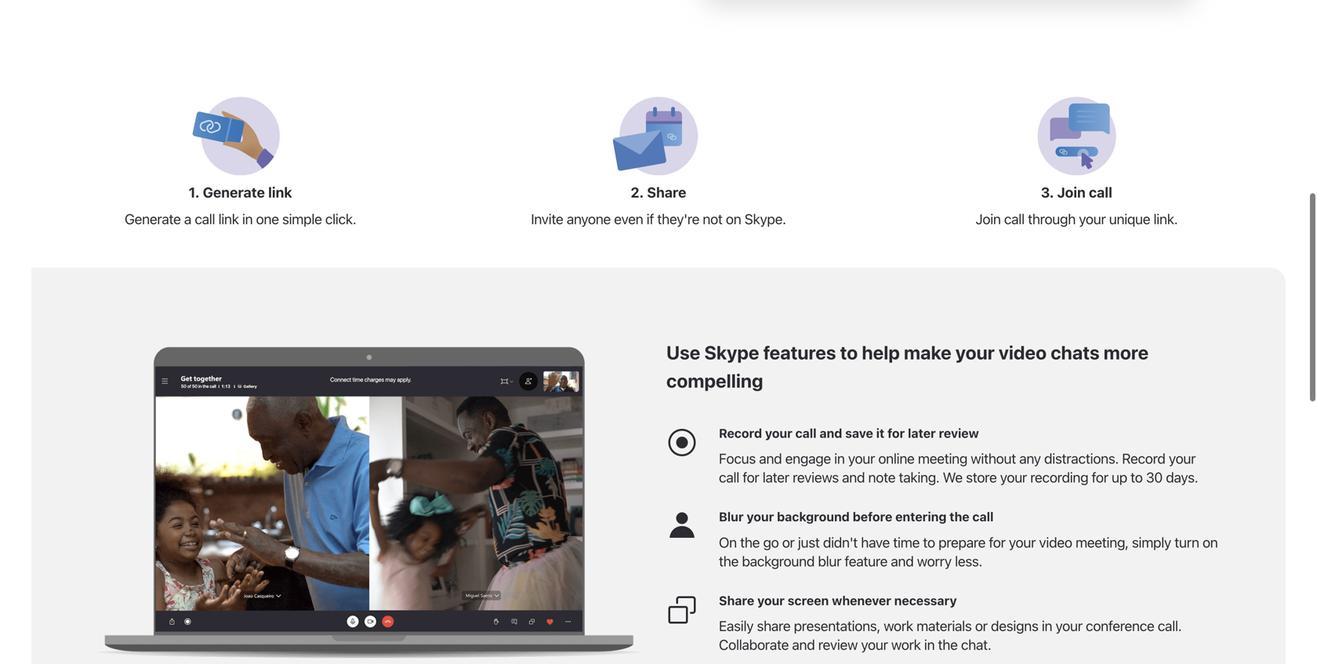 Task type: describe. For each thing, give the bounding box(es) containing it.
they're
[[658, 211, 700, 228]]

join call through your unique link.
[[976, 211, 1178, 228]]

1 horizontal spatial generate
[[203, 184, 265, 201]]

your down 3. join call
[[1080, 211, 1107, 228]]

less.
[[956, 553, 983, 570]]

and left note
[[843, 469, 866, 486]]

didn't
[[824, 534, 858, 551]]

click.
[[325, 211, 356, 228]]

for down focus
[[743, 469, 760, 486]]

or inside easily share presentations, work materials or designs in your conference call. collaborate and review your work in the chat.
[[976, 618, 988, 635]]

easily share presentations, work materials or designs in your conference call. collaborate and review your work in the chat.
[[719, 618, 1182, 654]]

engage
[[786, 450, 831, 467]]

go
[[764, 534, 779, 551]]

it
[[877, 426, 885, 441]]

on the go or just didn't have time to prepare for your video meeting, simply turn on the background blur feature and worry less.
[[719, 534, 1219, 570]]

not
[[703, 211, 723, 228]]

even
[[614, 211, 644, 228]]

chats
[[1051, 342, 1100, 364]]

worry
[[918, 553, 952, 570]]

3.
[[1042, 184, 1055, 201]]

taking.
[[899, 469, 940, 486]]

through
[[1029, 211, 1076, 228]]

make
[[905, 342, 952, 364]]

just
[[799, 534, 820, 551]]

link.
[[1154, 211, 1178, 228]]

note
[[869, 469, 896, 486]]

meeting,
[[1076, 534, 1129, 551]]

call.
[[1159, 618, 1182, 635]]

30
[[1147, 469, 1163, 486]]

your down the save
[[849, 450, 876, 467]]

to inside 'focus and engage in your online meeting without any distractions. record your call for later reviews and note taking. we store your recording for up to 30 days.'
[[1131, 469, 1144, 486]]

on
[[719, 534, 737, 551]]

call right a
[[195, 211, 215, 228]]

for inside on the go or just didn't have time to prepare for your video meeting, simply turn on the background blur feature and worry less.
[[990, 534, 1006, 551]]

use skype features to help make your video chats more compelling
[[667, 342, 1149, 392]]

for right it
[[888, 426, 905, 441]]

online
[[879, 450, 915, 467]]

more
[[1104, 342, 1149, 364]]

or inside on the go or just didn't have time to prepare for your video meeting, simply turn on the background blur feature and worry less.
[[783, 534, 795, 551]]

materials
[[917, 618, 972, 635]]

call left through
[[1005, 211, 1025, 228]]

skype.
[[745, 211, 787, 228]]

feature
[[845, 553, 888, 570]]

time
[[894, 534, 920, 551]]

1 vertical spatial work
[[892, 637, 921, 654]]

designs
[[992, 618, 1039, 635]]

and left the save
[[820, 426, 843, 441]]

the inside easily share presentations, work materials or designs in your conference call. collaborate and review your work in the chat.
[[939, 637, 958, 654]]


[[667, 511, 698, 542]]

any
[[1020, 450, 1042, 467]]

turn
[[1175, 534, 1200, 551]]

background inside on the go or just didn't have time to prepare for your video meeting, simply turn on the background blur feature and worry less.
[[742, 553, 815, 570]]

if
[[647, 211, 654, 228]]

screen
[[788, 593, 829, 608]]

reviews
[[793, 469, 839, 486]]

1 horizontal spatial review
[[939, 426, 980, 441]]

entering
[[896, 510, 947, 525]]

before
[[853, 510, 893, 525]]

and right focus
[[760, 450, 782, 467]]

to inside on the go or just didn't have time to prepare for your video meeting, simply turn on the background blur feature and worry less.
[[924, 534, 936, 551]]

1. generate link
[[189, 184, 292, 201]]


[[667, 427, 698, 458]]

focus
[[719, 450, 756, 467]]

simple
[[282, 211, 322, 228]]

your down presentations,
[[862, 637, 889, 654]]

chat.
[[962, 637, 992, 654]]

your inside on the go or just didn't have time to prepare for your video meeting, simply turn on the background blur feature and worry less.
[[1010, 534, 1036, 551]]

record your call and save it for later review
[[719, 426, 980, 441]]

review inside easily share presentations, work materials or designs in your conference call. collaborate and review your work in the chat.
[[819, 637, 858, 654]]

generate a call link in one simple click.
[[125, 211, 356, 228]]

store
[[967, 469, 997, 486]]

0 vertical spatial work
[[884, 618, 914, 635]]

one
[[256, 211, 279, 228]]


[[667, 595, 698, 626]]

without
[[971, 450, 1017, 467]]

we
[[943, 469, 963, 486]]

days.
[[1167, 469, 1199, 486]]

record inside 'focus and engage in your online meeting without any distractions. record your call for later reviews and note taking. we store your recording for up to 30 days.'
[[1123, 450, 1166, 467]]

presentations,
[[794, 618, 881, 635]]

your inside use skype features to help make your video chats more compelling
[[956, 342, 995, 364]]



Task type: vqa. For each thing, say whether or not it's contained in the screenshot.
2. Share
yes



Task type: locate. For each thing, give the bounding box(es) containing it.
0 horizontal spatial link
[[219, 211, 239, 228]]

share up invite anyone even if they're not on skype.
[[647, 184, 687, 201]]

background up just
[[777, 510, 850, 525]]

your down any
[[1001, 469, 1028, 486]]

your up go
[[747, 510, 775, 525]]

your up days.
[[1170, 450, 1197, 467]]

0 horizontal spatial on
[[726, 211, 742, 228]]

0 vertical spatial background
[[777, 510, 850, 525]]

link up one
[[268, 184, 292, 201]]

join left through
[[976, 211, 1001, 228]]

generate left a
[[125, 211, 181, 228]]

video inside on the go or just didn't have time to prepare for your video meeting, simply turn on the background blur feature and worry less.
[[1040, 534, 1073, 551]]

generate
[[203, 184, 265, 201], [125, 211, 181, 228]]

on inside on the go or just didn't have time to prepare for your video meeting, simply turn on the background blur feature and worry less.
[[1203, 534, 1219, 551]]

on right turn
[[1203, 534, 1219, 551]]

link
[[268, 184, 292, 201], [219, 211, 239, 228]]

2.
[[631, 184, 644, 201]]

in right designs on the right of page
[[1042, 618, 1053, 635]]

0 horizontal spatial later
[[763, 469, 790, 486]]

recording
[[1031, 469, 1089, 486]]

0 vertical spatial video
[[999, 342, 1047, 364]]

2 horizontal spatial to
[[1131, 469, 1144, 486]]

0 horizontal spatial or
[[783, 534, 795, 551]]

up
[[1112, 469, 1128, 486]]

easily
[[719, 618, 754, 635]]

1 vertical spatial join
[[976, 211, 1001, 228]]

later
[[908, 426, 936, 441], [763, 469, 790, 486]]

video inside use skype features to help make your video chats more compelling
[[999, 342, 1047, 364]]

0 vertical spatial to
[[841, 342, 858, 364]]

call up prepare
[[973, 510, 994, 525]]

0 horizontal spatial review
[[819, 637, 858, 654]]

record
[[719, 426, 763, 441], [1123, 450, 1166, 467]]

1 horizontal spatial join
[[1058, 184, 1086, 201]]

call up 'join call through your unique link.'
[[1090, 184, 1113, 201]]

0 horizontal spatial generate
[[125, 211, 181, 228]]

1 vertical spatial on
[[1203, 534, 1219, 551]]

1 vertical spatial record
[[1123, 450, 1166, 467]]

for left up
[[1092, 469, 1109, 486]]

on
[[726, 211, 742, 228], [1203, 534, 1219, 551]]

collaborate
[[719, 637, 789, 654]]

1 horizontal spatial share
[[719, 593, 755, 608]]

background down go
[[742, 553, 815, 570]]

0 horizontal spatial record
[[719, 426, 763, 441]]

in inside 'focus and engage in your online meeting without any distractions. record your call for later reviews and note taking. we store your recording for up to 30 days.'
[[835, 450, 845, 467]]

blur
[[719, 510, 744, 525]]

skype
[[705, 342, 760, 364]]

blur
[[819, 553, 842, 570]]

for
[[888, 426, 905, 441], [743, 469, 760, 486], [1092, 469, 1109, 486], [990, 534, 1006, 551]]

for right prepare
[[990, 534, 1006, 551]]

video
[[999, 342, 1047, 364], [1040, 534, 1073, 551]]

invite anyone even if they're not on skype.
[[531, 211, 787, 228]]

later up meeting
[[908, 426, 936, 441]]

1 vertical spatial review
[[819, 637, 858, 654]]

and down presentations,
[[793, 637, 815, 654]]

0 vertical spatial later
[[908, 426, 936, 441]]

share
[[757, 618, 791, 635]]

whenever
[[832, 593, 892, 608]]

0 vertical spatial or
[[783, 534, 795, 551]]

your left conference
[[1056, 618, 1083, 635]]

blur your background before entering the call
[[719, 510, 994, 525]]

1 horizontal spatial or
[[976, 618, 988, 635]]

your right prepare
[[1010, 534, 1036, 551]]

and inside on the go or just didn't have time to prepare for your video meeting, simply turn on the background blur feature and worry less.
[[891, 553, 914, 570]]

to up the worry
[[924, 534, 936, 551]]

use
[[667, 342, 701, 364]]

in down materials
[[925, 637, 935, 654]]

0 horizontal spatial to
[[841, 342, 858, 364]]

and inside easily share presentations, work materials or designs in your conference call. collaborate and review your work in the chat.
[[793, 637, 815, 654]]

a
[[184, 211, 191, 228]]

0 vertical spatial review
[[939, 426, 980, 441]]

or
[[783, 534, 795, 551], [976, 618, 988, 635]]

work down necessary
[[884, 618, 914, 635]]

2. share
[[631, 184, 687, 201]]

the down materials
[[939, 637, 958, 654]]

0 vertical spatial record
[[719, 426, 763, 441]]

your
[[1080, 211, 1107, 228], [956, 342, 995, 364], [766, 426, 793, 441], [849, 450, 876, 467], [1170, 450, 1197, 467], [1001, 469, 1028, 486], [747, 510, 775, 525], [1010, 534, 1036, 551], [758, 593, 785, 608], [1056, 618, 1083, 635], [862, 637, 889, 654]]

record up focus
[[719, 426, 763, 441]]

anyone
[[567, 211, 611, 228]]

the left go
[[741, 534, 760, 551]]

1 horizontal spatial on
[[1203, 534, 1219, 551]]

video left chats
[[999, 342, 1047, 364]]

share your screen whenever necessary
[[719, 593, 958, 608]]

call up engage
[[796, 426, 817, 441]]

and
[[820, 426, 843, 441], [760, 450, 782, 467], [843, 469, 866, 486], [891, 553, 914, 570], [793, 637, 815, 654]]

work
[[884, 618, 914, 635], [892, 637, 921, 654]]

1 vertical spatial generate
[[125, 211, 181, 228]]

1 vertical spatial later
[[763, 469, 790, 486]]

call down focus
[[719, 469, 740, 486]]

join
[[1058, 184, 1086, 201], [976, 211, 1001, 228]]

share
[[647, 184, 687, 201], [719, 593, 755, 608]]

on right not
[[726, 211, 742, 228]]

work down materials
[[892, 637, 921, 654]]

review down presentations,
[[819, 637, 858, 654]]

background
[[777, 510, 850, 525], [742, 553, 815, 570]]

1 vertical spatial video
[[1040, 534, 1073, 551]]

later inside 'focus and engage in your online meeting without any distractions. record your call for later reviews and note taking. we store your recording for up to 30 days.'
[[763, 469, 790, 486]]

to left help
[[841, 342, 858, 364]]

1 vertical spatial share
[[719, 593, 755, 608]]

review
[[939, 426, 980, 441], [819, 637, 858, 654]]

0 vertical spatial link
[[268, 184, 292, 201]]

0 vertical spatial generate
[[203, 184, 265, 201]]

generate up "generate a call link in one simple click."
[[203, 184, 265, 201]]

distractions.
[[1045, 450, 1119, 467]]

1 vertical spatial or
[[976, 618, 988, 635]]

to inside use skype features to help make your video chats more compelling
[[841, 342, 858, 364]]

your right make
[[956, 342, 995, 364]]

meeting
[[918, 450, 968, 467]]

3. join call
[[1042, 184, 1113, 201]]

2 vertical spatial to
[[924, 534, 936, 551]]

unique
[[1110, 211, 1151, 228]]

1 horizontal spatial later
[[908, 426, 936, 441]]

call
[[1090, 184, 1113, 201], [195, 211, 215, 228], [1005, 211, 1025, 228], [796, 426, 817, 441], [719, 469, 740, 486], [973, 510, 994, 525]]

to
[[841, 342, 858, 364], [1131, 469, 1144, 486], [924, 534, 936, 551]]

focus and engage in your online meeting without any distractions. record your call for later reviews and note taking. we store your recording for up to 30 days.
[[719, 450, 1199, 486]]

0 vertical spatial share
[[647, 184, 687, 201]]

in down record your call and save it for later review
[[835, 450, 845, 467]]

call inside 'focus and engage in your online meeting without any distractions. record your call for later reviews and note taking. we store your recording for up to 30 days.'
[[719, 469, 740, 486]]

your up engage
[[766, 426, 793, 441]]

link down 1. generate link
[[219, 211, 239, 228]]

1 horizontal spatial to
[[924, 534, 936, 551]]

the up prepare
[[950, 510, 970, 525]]

0 horizontal spatial join
[[976, 211, 1001, 228]]

record up 30
[[1123, 450, 1166, 467]]

review up meeting
[[939, 426, 980, 441]]

share up the easily
[[719, 593, 755, 608]]

the down on
[[719, 553, 739, 570]]

later down engage
[[763, 469, 790, 486]]

in left one
[[242, 211, 253, 228]]

save
[[846, 426, 874, 441]]

to right up
[[1131, 469, 1144, 486]]

and down time
[[891, 553, 914, 570]]

or right go
[[783, 534, 795, 551]]

video left meeting,
[[1040, 534, 1073, 551]]

or up chat.
[[976, 618, 988, 635]]

join right the 3.
[[1058, 184, 1086, 201]]

have
[[862, 534, 890, 551]]

help
[[862, 342, 901, 364]]

0 vertical spatial on
[[726, 211, 742, 228]]

1 horizontal spatial record
[[1123, 450, 1166, 467]]

1 vertical spatial to
[[1131, 469, 1144, 486]]

0 vertical spatial join
[[1058, 184, 1086, 201]]

your up share
[[758, 593, 785, 608]]

compelling
[[667, 370, 764, 392]]

0 horizontal spatial share
[[647, 184, 687, 201]]

features
[[764, 342, 837, 364]]

1.
[[189, 184, 200, 201]]

prepare
[[939, 534, 986, 551]]

necessary
[[895, 593, 958, 608]]

simply
[[1133, 534, 1172, 551]]

1 vertical spatial background
[[742, 553, 815, 570]]

invite
[[531, 211, 564, 228]]

1 vertical spatial link
[[219, 211, 239, 228]]

conference
[[1087, 618, 1155, 635]]

the
[[950, 510, 970, 525], [741, 534, 760, 551], [719, 553, 739, 570], [939, 637, 958, 654]]

1 horizontal spatial link
[[268, 184, 292, 201]]

meeting on desktop device image
[[86, 347, 651, 659]]



